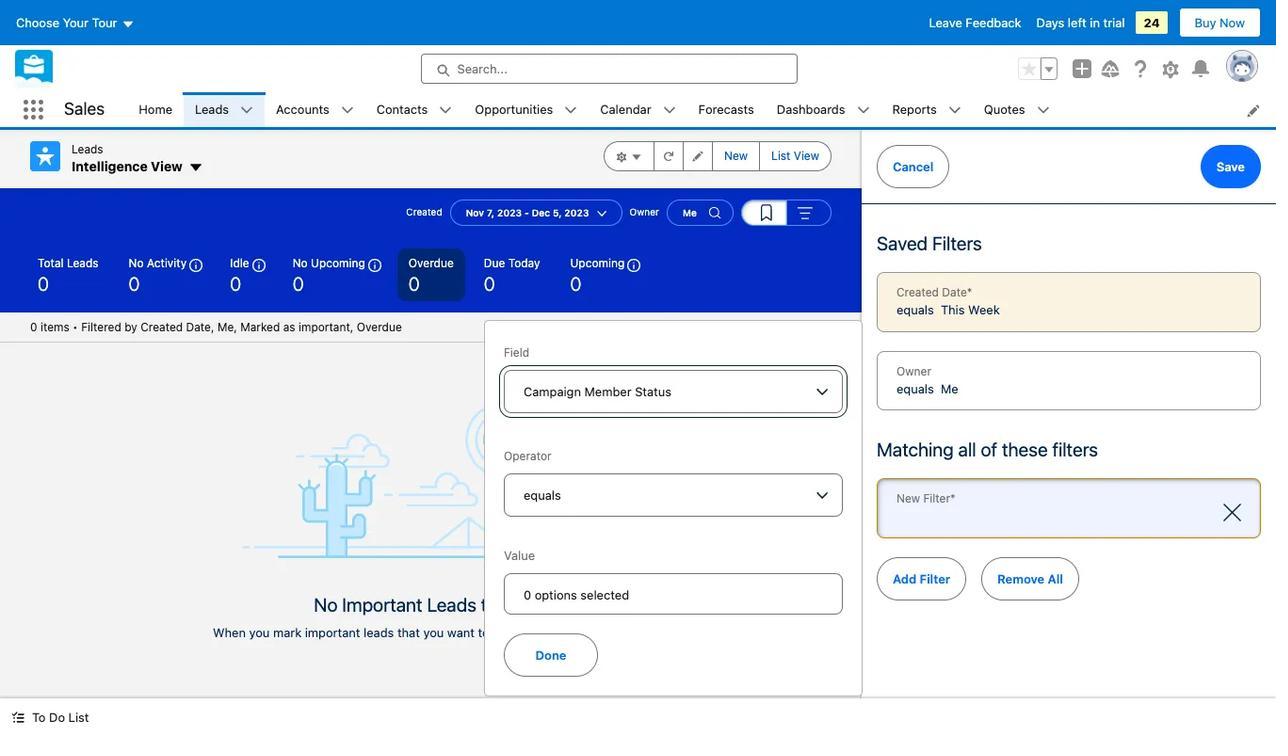 Task type: locate. For each thing, give the bounding box(es) containing it.
1 vertical spatial new
[[897, 492, 921, 506]]

leave feedback
[[929, 15, 1022, 30]]

text default image inside 'opportunities' 'list item'
[[565, 104, 578, 117]]

0 horizontal spatial view
[[151, 158, 183, 174]]

0 horizontal spatial overdue
[[357, 320, 402, 334]]

matching all of these filters
[[877, 439, 1099, 461]]

new down forecasts link
[[725, 149, 748, 163]]

upcoming right the today on the left top
[[570, 256, 625, 270]]

overdue
[[409, 256, 454, 270], [357, 320, 402, 334]]

equals up matching
[[897, 381, 934, 396]]

choose
[[16, 15, 59, 30]]

0 vertical spatial list
[[772, 149, 791, 163]]

text default image for accounts
[[341, 104, 354, 117]]

group up quotes list item
[[1018, 57, 1058, 80]]

2023
[[497, 207, 522, 218], [565, 207, 589, 218]]

0 horizontal spatial you
[[249, 626, 270, 641]]

me inside 'owner equals me'
[[941, 381, 959, 396]]

0 vertical spatial new
[[725, 149, 748, 163]]

no left activity
[[129, 256, 144, 270]]

dashboards
[[777, 102, 846, 117]]

text default image inside leads "list item"
[[240, 104, 254, 117]]

0 vertical spatial filter
[[924, 492, 951, 506]]

contacts
[[377, 102, 428, 117]]

reports
[[893, 102, 937, 117]]

1 horizontal spatial me
[[941, 381, 959, 396]]

this
[[941, 302, 965, 318]]

home link
[[127, 92, 184, 127]]

opportunities list item
[[464, 92, 589, 127]]

1 vertical spatial to
[[478, 626, 490, 641]]

leads right home
[[195, 102, 229, 117]]

no upcoming
[[293, 256, 365, 270]]

1 horizontal spatial 2023
[[565, 207, 589, 218]]

owner for owner equals me
[[897, 364, 932, 378]]

equals inside created date * equals this week
[[897, 302, 934, 318]]

owner left me button
[[630, 206, 659, 218]]

accounts list item
[[265, 92, 365, 127]]

text default image for reports
[[949, 104, 962, 117]]

0 vertical spatial owner
[[630, 206, 659, 218]]

you left mark
[[249, 626, 270, 641]]

sales
[[64, 99, 105, 119]]

0 horizontal spatial new
[[725, 149, 748, 163]]

0 horizontal spatial owner
[[630, 206, 659, 218]]

equals left this in the top right of the page
[[897, 302, 934, 318]]

view right intelligence
[[151, 158, 183, 174]]

2023 left -
[[497, 207, 522, 218]]

created right by
[[141, 320, 183, 334]]

1 upcoming from the left
[[311, 256, 365, 270]]

group down list view button
[[741, 199, 832, 226]]

view inside button
[[794, 149, 820, 163]]

you right that
[[423, 626, 444, 641]]

text default image inside quotes list item
[[1037, 104, 1050, 117]]

reports list item
[[881, 92, 973, 127]]

list
[[127, 92, 1277, 127]]

group down forecasts link
[[604, 141, 832, 171]]

Field button
[[504, 370, 843, 414]]

2 horizontal spatial created
[[897, 285, 939, 300]]

text default image down leads link
[[188, 160, 203, 175]]

1 vertical spatial group
[[604, 141, 832, 171]]

1 horizontal spatial upcoming
[[570, 256, 625, 270]]

0 horizontal spatial list
[[68, 710, 89, 725]]

important,
[[299, 320, 354, 334]]

Operator button
[[504, 474, 843, 517]]

1 vertical spatial list
[[68, 710, 89, 725]]

0 vertical spatial *
[[967, 285, 973, 300]]

0 vertical spatial created
[[406, 206, 442, 218]]

items
[[40, 320, 69, 334]]

text default image for dashboards
[[857, 104, 870, 117]]

no
[[129, 256, 144, 270], [293, 256, 308, 270], [314, 595, 338, 617]]

dashboards link
[[766, 92, 857, 127]]

to right want
[[478, 626, 490, 641]]

save
[[1217, 159, 1246, 174]]

no right idle
[[293, 256, 308, 270]]

1 vertical spatial equals
[[897, 381, 934, 396]]

1 horizontal spatial no
[[293, 256, 308, 270]]

0 horizontal spatial 2023
[[497, 207, 522, 218]]

1 you from the left
[[249, 626, 270, 641]]

text default image inside accounts list item
[[341, 104, 354, 117]]

1 horizontal spatial owner
[[897, 364, 932, 378]]

* down matching all of these filters
[[951, 492, 956, 506]]

to
[[481, 595, 498, 617], [478, 626, 490, 641]]

text default image left calendar link
[[565, 104, 578, 117]]

text default image inside dashboards list item
[[857, 104, 870, 117]]

0 items • filtered by created date, me, marked as important, overdue
[[30, 320, 402, 334]]

leads up want
[[427, 595, 477, 617]]

1 vertical spatial *
[[951, 492, 956, 506]]

you'll
[[529, 626, 559, 641]]

buy now button
[[1179, 8, 1262, 38]]

text default image inside reports list item
[[949, 104, 962, 117]]

text default image
[[341, 104, 354, 117], [439, 104, 453, 117], [663, 104, 676, 117], [949, 104, 962, 117], [11, 712, 24, 725]]

2 2023 from the left
[[565, 207, 589, 218]]

owner
[[630, 206, 659, 218], [897, 364, 932, 378]]

dec
[[532, 207, 550, 218]]

2 vertical spatial group
[[741, 199, 832, 226]]

text default image left accounts link
[[240, 104, 254, 117]]

-
[[525, 207, 529, 218]]

* up week
[[967, 285, 973, 300]]

leads right total
[[67, 256, 99, 270]]

to do list
[[32, 710, 89, 725]]

created
[[406, 206, 442, 218], [897, 285, 939, 300], [141, 320, 183, 334]]

buy
[[1195, 15, 1217, 30]]

filters
[[1053, 439, 1099, 461]]

filter
[[924, 492, 951, 506], [920, 571, 951, 586]]

overdue left 'due'
[[409, 256, 454, 270]]

0 vertical spatial me
[[683, 207, 697, 218]]

list inside list view button
[[772, 149, 791, 163]]

list containing home
[[127, 92, 1277, 127]]

new inside button
[[725, 149, 748, 163]]

mark
[[273, 626, 302, 641]]

view down dashboards link
[[794, 149, 820, 163]]

equals
[[897, 302, 934, 318], [897, 381, 934, 396], [524, 488, 561, 503]]

done button
[[504, 634, 598, 677]]

remove
[[998, 571, 1045, 586]]

text default image right the accounts
[[341, 104, 354, 117]]

value
[[504, 548, 535, 563]]

0 horizontal spatial created
[[141, 320, 183, 334]]

text default image inside calendar list item
[[663, 104, 676, 117]]

0 horizontal spatial upcoming
[[311, 256, 365, 270]]

field
[[504, 346, 530, 360]]

calendar link
[[589, 92, 663, 127]]

text default image right reports
[[949, 104, 962, 117]]

list right new button
[[772, 149, 791, 163]]

1 horizontal spatial view
[[794, 149, 820, 163]]

date
[[942, 285, 967, 300]]

overdue right important,
[[357, 320, 402, 334]]

1 vertical spatial filter
[[920, 571, 951, 586]]

new down matching
[[897, 492, 921, 506]]

1 vertical spatial owner
[[897, 364, 932, 378]]

owner inside 'owner equals me'
[[897, 364, 932, 378]]

group
[[1018, 57, 1058, 80], [604, 141, 832, 171], [741, 199, 832, 226]]

0
[[38, 273, 49, 294], [129, 273, 140, 294], [230, 273, 241, 294], [293, 273, 304, 294], [409, 273, 420, 294], [484, 273, 495, 294], [570, 273, 582, 294], [30, 320, 37, 334], [524, 587, 531, 603]]

text default image for contacts
[[439, 104, 453, 117]]

no up important at the left bottom
[[314, 595, 338, 617]]

contacts list item
[[365, 92, 464, 127]]

1 horizontal spatial list
[[772, 149, 791, 163]]

0 horizontal spatial me
[[683, 207, 697, 218]]

text default image right contacts on the left top
[[439, 104, 453, 117]]

2023 right "5,"
[[565, 207, 589, 218]]

* inside created date * equals this week
[[967, 285, 973, 300]]

here.
[[620, 626, 649, 641]]

equals inside 'owner equals me'
[[897, 381, 934, 396]]

cancel button
[[877, 145, 950, 188]]

filter down matching
[[924, 492, 951, 506]]

status
[[635, 384, 672, 399]]

leads inside the total leads 0
[[67, 256, 99, 270]]

text default image left the reports link
[[857, 104, 870, 117]]

1 horizontal spatial overdue
[[409, 256, 454, 270]]

options
[[535, 587, 577, 603]]

filter right 'add'
[[920, 571, 951, 586]]

dashboards list item
[[766, 92, 881, 127]]

created left "nov"
[[406, 206, 442, 218]]

2 vertical spatial equals
[[524, 488, 561, 503]]

leave
[[929, 15, 963, 30]]

owner down created date * equals this week
[[897, 364, 932, 378]]

track,
[[493, 626, 526, 641]]

0 inside popup button
[[524, 587, 531, 603]]

as
[[283, 320, 295, 334]]

text default image for calendar
[[663, 104, 676, 117]]

new button
[[712, 141, 760, 171]]

equals down operator
[[524, 488, 561, 503]]

1 horizontal spatial you
[[423, 626, 444, 641]]

0 horizontal spatial *
[[951, 492, 956, 506]]

done
[[536, 648, 567, 663]]

text default image left to
[[11, 712, 24, 725]]

upcoming up important,
[[311, 256, 365, 270]]

leads link
[[184, 92, 240, 127]]

to up track,
[[481, 595, 498, 617]]

0 vertical spatial equals
[[897, 302, 934, 318]]

1 horizontal spatial *
[[967, 285, 973, 300]]

1 horizontal spatial created
[[406, 206, 442, 218]]

list inside to do list button
[[68, 710, 89, 725]]

due
[[484, 256, 505, 270]]

1 vertical spatial me
[[941, 381, 959, 396]]

remove all button
[[982, 557, 1080, 601]]

2 horizontal spatial no
[[314, 595, 338, 617]]

text default image right quotes
[[1037, 104, 1050, 117]]

0 vertical spatial overdue
[[409, 256, 454, 270]]

important
[[342, 595, 423, 617]]

no for upcoming
[[293, 256, 308, 270]]

text default image right calendar on the top
[[663, 104, 676, 117]]

leads list item
[[184, 92, 265, 127]]

no inside no important leads to show when you mark important leads that you want to track, you'll find them here.
[[314, 595, 338, 617]]

text default image inside contacts list item
[[439, 104, 453, 117]]

text default image
[[240, 104, 254, 117], [565, 104, 578, 117], [857, 104, 870, 117], [1037, 104, 1050, 117], [188, 160, 203, 175]]

selected
[[581, 587, 629, 603]]

filter inside button
[[920, 571, 951, 586]]

text default image for quotes
[[1037, 104, 1050, 117]]

1 vertical spatial overdue
[[357, 320, 402, 334]]

show
[[502, 595, 548, 617]]

0 items • filtered by created date, me, marked as important, overdue status
[[30, 320, 402, 334]]

filter for add filter
[[920, 571, 951, 586]]

0 horizontal spatial no
[[129, 256, 144, 270]]

list right the do
[[68, 710, 89, 725]]

new for new filter *
[[897, 492, 921, 506]]

week
[[969, 302, 1000, 318]]

created left the date
[[897, 285, 939, 300]]

to
[[32, 710, 46, 725]]

search...
[[457, 61, 508, 76]]

today
[[508, 256, 540, 270]]

opportunities
[[475, 102, 553, 117]]

1 vertical spatial created
[[897, 285, 939, 300]]

1 horizontal spatial new
[[897, 492, 921, 506]]

created inside created date * equals this week
[[897, 285, 939, 300]]



Task type: vqa. For each thing, say whether or not it's contained in the screenshot.
Upcoming No
yes



Task type: describe. For each thing, give the bounding box(es) containing it.
leads inside leads link
[[195, 102, 229, 117]]

forecasts
[[699, 102, 754, 117]]

left
[[1068, 15, 1087, 30]]

•
[[73, 320, 78, 334]]

5,
[[553, 207, 562, 218]]

list view button
[[759, 141, 832, 171]]

nov 7, 2023 - dec 5, 2023 button
[[450, 199, 622, 226]]

0 inside the due today 0
[[484, 273, 495, 294]]

home
[[139, 102, 172, 117]]

important
[[305, 626, 360, 641]]

me inside button
[[683, 207, 697, 218]]

overdue 0
[[409, 256, 454, 294]]

nov
[[466, 207, 484, 218]]

accounts
[[276, 102, 329, 117]]

these
[[1002, 439, 1048, 461]]

find
[[563, 626, 584, 641]]

new for new
[[725, 149, 748, 163]]

to do list button
[[0, 699, 100, 737]]

leads
[[364, 626, 394, 641]]

me,
[[218, 320, 237, 334]]

in
[[1090, 15, 1100, 30]]

filters
[[933, 233, 983, 254]]

trial
[[1104, 15, 1125, 30]]

2 upcoming from the left
[[570, 256, 625, 270]]

cancel
[[893, 159, 934, 174]]

days left in trial
[[1037, 15, 1125, 30]]

group containing new
[[604, 141, 832, 171]]

* for new filter *
[[951, 492, 956, 506]]

remove all
[[998, 571, 1064, 586]]

overdue inside key performance indicators group
[[409, 256, 454, 270]]

key performance indicators group
[[0, 248, 862, 312]]

24
[[1144, 15, 1160, 30]]

them
[[588, 626, 617, 641]]

by
[[124, 320, 137, 334]]

total leads 0
[[38, 256, 99, 294]]

all
[[1048, 571, 1064, 586]]

no for activity
[[129, 256, 144, 270]]

7,
[[487, 207, 495, 218]]

that
[[398, 626, 420, 641]]

0 vertical spatial to
[[481, 595, 498, 617]]

view for intelligence view
[[151, 158, 183, 174]]

filtered
[[81, 320, 121, 334]]

choose your tour button
[[15, 8, 135, 38]]

choose your tour
[[16, 15, 117, 30]]

save button
[[1201, 145, 1262, 188]]

equals inside button
[[524, 488, 561, 503]]

quotes
[[984, 102, 1026, 117]]

add filter button
[[877, 557, 967, 601]]

leads up intelligence
[[72, 142, 103, 156]]

leave feedback link
[[929, 15, 1022, 30]]

0 options selected
[[524, 587, 629, 603]]

2 vertical spatial created
[[141, 320, 183, 334]]

total
[[38, 256, 64, 270]]

* for created date * equals this week
[[967, 285, 973, 300]]

date,
[[186, 320, 214, 334]]

field campaign member status
[[504, 346, 672, 399]]

2 you from the left
[[423, 626, 444, 641]]

member
[[585, 384, 632, 399]]

saved
[[877, 233, 928, 254]]

reports link
[[881, 92, 949, 127]]

leads inside no important leads to show when you mark important leads that you want to track, you'll find them here.
[[427, 595, 477, 617]]

text default image for leads
[[240, 104, 254, 117]]

created for created date * equals this week
[[897, 285, 939, 300]]

idle
[[230, 256, 249, 270]]

feedback
[[966, 15, 1022, 30]]

opportunities link
[[464, 92, 565, 127]]

all
[[959, 439, 977, 461]]

do
[[49, 710, 65, 725]]

activity
[[147, 256, 187, 270]]

owner equals me
[[897, 364, 959, 396]]

days
[[1037, 15, 1065, 30]]

when
[[213, 626, 246, 641]]

list view
[[772, 149, 820, 163]]

operator
[[504, 449, 552, 464]]

your
[[63, 15, 89, 30]]

text default image inside to do list button
[[11, 712, 24, 725]]

add filter
[[893, 571, 951, 586]]

quotes link
[[973, 92, 1037, 127]]

marked
[[240, 320, 280, 334]]

no activity
[[129, 256, 187, 270]]

0 inside overdue 0
[[409, 273, 420, 294]]

want
[[447, 626, 475, 641]]

campaign
[[524, 384, 581, 399]]

created date * equals this week
[[897, 285, 1000, 318]]

0 inside the total leads 0
[[38, 273, 49, 294]]

tour
[[92, 15, 117, 30]]

saved filters
[[877, 233, 983, 254]]

accounts link
[[265, 92, 341, 127]]

0 options selected button
[[504, 573, 843, 615]]

owner for owner
[[630, 206, 659, 218]]

calendar list item
[[589, 92, 687, 127]]

no for important
[[314, 595, 338, 617]]

intelligence view
[[72, 158, 183, 174]]

matching
[[877, 439, 954, 461]]

filter for new filter *
[[924, 492, 951, 506]]

text default image for opportunities
[[565, 104, 578, 117]]

calendar
[[600, 102, 652, 117]]

contacts link
[[365, 92, 439, 127]]

of
[[981, 439, 998, 461]]

created for created
[[406, 206, 442, 218]]

1 2023 from the left
[[497, 207, 522, 218]]

quotes list item
[[973, 92, 1061, 127]]

intelligence
[[72, 158, 148, 174]]

me button
[[667, 199, 734, 226]]

view for list view
[[794, 149, 820, 163]]

0 vertical spatial group
[[1018, 57, 1058, 80]]

nov 7, 2023 - dec 5, 2023
[[466, 207, 589, 218]]



